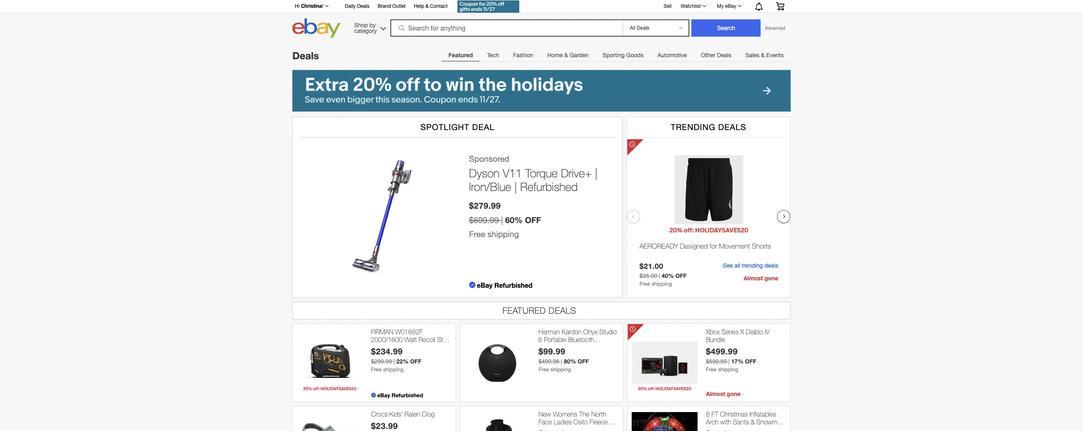 Task type: describe. For each thing, give the bounding box(es) containing it.
$279.99
[[469, 201, 501, 210]]

events
[[766, 52, 784, 58]]

watchlist link
[[676, 1, 710, 11]]

trending deals
[[671, 122, 746, 132]]

by
[[370, 22, 376, 28]]

generator
[[393, 344, 420, 351]]

w01682f
[[395, 328, 423, 336]]

daily deals
[[345, 3, 369, 9]]

featured link
[[442, 47, 480, 63]]

sponsored dyson v11 torque drive+ | iron/blue | refurbished
[[469, 154, 598, 194]]

goods
[[626, 52, 644, 58]]

featured tab list
[[442, 47, 791, 63]]

free inside the $234.99 $299.99 | 22% off free shipping
[[371, 367, 382, 373]]

free inside '$99.99 $499.95 | 80% off free shipping'
[[539, 367, 549, 373]]

see all trending deals link
[[723, 262, 778, 269]]

category
[[354, 27, 377, 34]]

gone for xbox series x diablo iv bundle
[[727, 390, 741, 397]]

advanced
[[765, 26, 785, 30]]

80%
[[564, 358, 576, 365]]

ladies
[[554, 418, 572, 426]]

for
[[710, 242, 717, 250]]

8 ft christmas inflatables arch with santa & snowman blow up outdo link
[[706, 411, 786, 431]]

free inside xbox series x diablo iv bundle $499.99 $599.99 | 17% off free shipping
[[706, 367, 717, 373]]

& for contact
[[426, 3, 429, 9]]

studio
[[599, 328, 617, 336]]

series
[[722, 328, 739, 336]]

- for $234.99
[[422, 344, 424, 351]]

up
[[721, 426, 728, 431]]

womens
[[553, 411, 577, 418]]

featured for featured deals
[[503, 306, 546, 315]]

featured for featured
[[449, 51, 473, 58]]

shipping inside '$99.99 $499.95 | 80% off free shipping'
[[551, 367, 571, 373]]

$699.99 | 60% off
[[469, 215, 541, 225]]

deals for trending deals
[[718, 122, 746, 132]]

santa
[[733, 418, 749, 426]]

sell link
[[660, 3, 675, 9]]

harman kardon onyx studio 6 portable bluetooth speaker - black link
[[539, 328, 619, 351]]

my ebay link
[[713, 1, 746, 11]]

shop by category banner
[[290, 0, 791, 40]]

$99.99
[[539, 346, 566, 356]]

kardon
[[562, 328, 582, 336]]

brand
[[378, 3, 391, 9]]

get an extra 20% off image
[[458, 0, 519, 13]]

60%
[[505, 215, 523, 225]]

inverter
[[371, 344, 391, 351]]

other deals link
[[694, 47, 738, 63]]

other deals
[[701, 52, 731, 58]]

automotive link
[[651, 47, 694, 63]]

2 vertical spatial ebay
[[377, 392, 390, 399]]

off inside '$99.99 $499.95 | 80% off free shipping'
[[578, 358, 589, 365]]

deals link
[[292, 50, 319, 61]]

daily
[[345, 3, 356, 9]]

1 horizontal spatial ebay refurbished
[[477, 281, 533, 289]]

| right 'drive+'
[[595, 166, 598, 180]]

deals for other deals
[[717, 52, 731, 58]]

face
[[539, 418, 552, 426]]

40%
[[662, 272, 674, 279]]

& for garden
[[564, 52, 568, 58]]

fashion link
[[506, 47, 540, 63]]

account navigation
[[290, 0, 791, 14]]

new
[[539, 411, 551, 418]]

shop by category
[[354, 22, 377, 34]]

kids'
[[389, 411, 403, 418]]

trending
[[742, 262, 763, 269]]

- for $99.99
[[563, 344, 566, 351]]

christina
[[301, 3, 322, 9]]

!
[[322, 3, 323, 9]]

| inside '$99.99 $499.95 | 80% off free shipping'
[[561, 358, 562, 365]]

tech link
[[480, 47, 506, 63]]

fashion
[[513, 52, 533, 58]]

brand outlet
[[378, 3, 406, 9]]

| inside the $234.99 $299.99 | 22% off free shipping
[[394, 358, 395, 365]]

sporting goods link
[[596, 47, 651, 63]]

sponsored
[[469, 154, 509, 163]]

$23.99
[[371, 421, 398, 431]]

sporting
[[603, 52, 625, 58]]

help
[[414, 3, 424, 9]]

$21.00
[[640, 262, 664, 271]]

drive+
[[561, 166, 592, 180]]

off inside the $35.00 | 40% off free shipping
[[676, 272, 687, 279]]

snowman
[[757, 418, 784, 426]]

new womens the north face ladies osito fleece coat top jacket black
[[539, 411, 608, 431]]

xbox
[[706, 328, 720, 336]]

brand outlet link
[[378, 2, 406, 11]]

extra 20% off to win the holidays save even bigger this season. coupon ends 11/27. image
[[292, 70, 791, 112]]

christmas
[[720, 411, 748, 418]]

shipping inside xbox series x diablo iv bundle $499.99 $599.99 | 17% off free shipping
[[718, 367, 739, 373]]

black inside harman kardon onyx studio 6 portable bluetooth speaker - black
[[567, 344, 582, 351]]

off inside xbox series x diablo iv bundle $499.99 $599.99 | 17% off free shipping
[[745, 358, 757, 365]]

1 vertical spatial ebay
[[477, 281, 493, 289]]

sporting goods
[[603, 52, 644, 58]]

see
[[723, 262, 733, 269]]

refurbished inside the firman w01682f 2000/1600 watt recoil start inverter generator - refurbished
[[371, 352, 404, 359]]

new womens the north face ladies osito fleece coat top jacket black link
[[539, 411, 619, 431]]

| inside $699.99 | 60% off
[[501, 215, 503, 225]]

$699.99
[[469, 215, 499, 225]]

inflatables
[[750, 411, 776, 418]]

diablo
[[746, 328, 763, 336]]

| inside the $35.00 | 40% off free shipping
[[659, 273, 660, 279]]

jacket
[[565, 426, 583, 431]]

22%
[[396, 358, 409, 365]]

outlet
[[392, 3, 406, 9]]

featured menu bar
[[442, 47, 791, 63]]

garden
[[570, 52, 589, 58]]

clog
[[422, 411, 435, 418]]

movement
[[719, 242, 750, 250]]

firman w01682f 2000/1600 watt recoil start inverter generator - refurbished link
[[371, 328, 451, 359]]

almost gone for aeroready designed for movement shorts
[[744, 275, 778, 282]]

almost gone for xbox series x diablo iv bundle
[[706, 390, 741, 397]]



Task type: locate. For each thing, give the bounding box(es) containing it.
sales
[[745, 52, 760, 58]]

ralen
[[405, 411, 420, 418]]

ebay refurbished
[[477, 281, 533, 289], [377, 392, 423, 399]]

almost
[[744, 275, 763, 282], [706, 390, 725, 397]]

1 vertical spatial black
[[585, 426, 600, 431]]

& inside 'link'
[[426, 3, 429, 9]]

0 vertical spatial almost gone
[[744, 275, 778, 282]]

shop
[[354, 22, 368, 28]]

off right 60% at left
[[525, 215, 541, 225]]

home & garden link
[[540, 47, 596, 63]]

& right home
[[564, 52, 568, 58]]

17%
[[731, 358, 744, 365]]

2 horizontal spatial ebay
[[725, 3, 736, 9]]

1 - from the left
[[422, 344, 424, 351]]

& right the sales
[[761, 52, 765, 58]]

Search for anything text field
[[392, 20, 621, 36]]

& inside the 8 ft christmas inflatables arch with santa & snowman blow up outdo
[[751, 418, 755, 426]]

free down $299.99
[[371, 367, 382, 373]]

almost gone down the trending
[[744, 275, 778, 282]]

| left 17%
[[729, 358, 730, 365]]

- down portable
[[563, 344, 566, 351]]

| down v11
[[515, 180, 517, 194]]

refurbished up crocs kids' ralen clog link
[[392, 392, 423, 399]]

6
[[539, 336, 542, 344]]

iv
[[765, 328, 770, 336]]

featured
[[449, 51, 473, 58], [503, 306, 546, 315]]

deals for daily deals
[[357, 3, 369, 9]]

almost down the trending
[[744, 275, 763, 282]]

gone up christmas
[[727, 390, 741, 397]]

0 vertical spatial featured
[[449, 51, 473, 58]]

free
[[469, 229, 485, 239], [640, 281, 650, 287], [371, 367, 382, 373], [539, 367, 549, 373], [706, 367, 717, 373]]

shipping down $699.99 | 60% off
[[488, 229, 519, 239]]

shipping inside the $35.00 | 40% off free shipping
[[652, 281, 672, 287]]

your shopping cart image
[[776, 2, 785, 10]]

1 horizontal spatial almost
[[744, 275, 763, 282]]

with
[[720, 418, 731, 426]]

almost for xbox series x diablo iv bundle
[[706, 390, 725, 397]]

featured up harman
[[503, 306, 546, 315]]

almost gone
[[744, 275, 778, 282], [706, 390, 741, 397]]

watt
[[404, 336, 417, 344]]

$234.99
[[371, 346, 403, 356]]

onyx
[[583, 328, 598, 336]]

0 horizontal spatial -
[[422, 344, 424, 351]]

gone for aeroready designed for movement shorts
[[765, 275, 778, 282]]

deal
[[472, 122, 495, 132]]

0 vertical spatial ebay refurbished
[[477, 281, 533, 289]]

0 horizontal spatial almost gone
[[706, 390, 741, 397]]

off right 17%
[[745, 358, 757, 365]]

free down $35.00
[[640, 281, 650, 287]]

|
[[595, 166, 598, 180], [515, 180, 517, 194], [501, 215, 503, 225], [659, 273, 660, 279], [394, 358, 395, 365], [561, 358, 562, 365], [729, 358, 730, 365]]

0 horizontal spatial ebay
[[377, 392, 390, 399]]

featured left tech
[[449, 51, 473, 58]]

off right 22%
[[410, 358, 422, 365]]

designed
[[680, 242, 708, 250]]

0 horizontal spatial gone
[[727, 390, 741, 397]]

2000/1600
[[371, 336, 403, 344]]

recoil
[[419, 336, 435, 344]]

$35.00 | 40% off free shipping
[[640, 272, 687, 287]]

$499.99
[[706, 346, 738, 356]]

1 horizontal spatial -
[[563, 344, 566, 351]]

all
[[735, 262, 740, 269]]

firman w01682f 2000/1600 watt recoil start inverter generator - refurbished
[[371, 328, 450, 359]]

ft
[[712, 411, 718, 418]]

1 horizontal spatial gone
[[765, 275, 778, 282]]

0 vertical spatial gone
[[765, 275, 778, 282]]

deals inside account navigation
[[357, 3, 369, 9]]

help & contact
[[414, 3, 448, 9]]

1 vertical spatial ebay refurbished
[[377, 392, 423, 399]]

black inside 'new womens the north face ladies osito fleece coat top jacket black'
[[585, 426, 600, 431]]

v11
[[503, 166, 522, 180]]

aeroready
[[640, 242, 678, 250]]

off right 80%
[[578, 358, 589, 365]]

sales & events link
[[738, 47, 791, 63]]

& for events
[[761, 52, 765, 58]]

harman
[[539, 328, 560, 336]]

refurbished
[[520, 180, 578, 194], [494, 281, 533, 289], [371, 352, 404, 359], [392, 392, 423, 399]]

8
[[706, 411, 710, 418]]

1 horizontal spatial featured
[[503, 306, 546, 315]]

gone down deals
[[765, 275, 778, 282]]

shipping down 17%
[[718, 367, 739, 373]]

dyson v11 torque drive+ | iron/blue | refurbished link
[[469, 166, 614, 194]]

deals inside 'link'
[[717, 52, 731, 58]]

1 horizontal spatial almost gone
[[744, 275, 778, 282]]

my
[[717, 3, 724, 9]]

free down $699.99
[[469, 229, 485, 239]]

off
[[525, 215, 541, 225], [676, 272, 687, 279], [410, 358, 422, 365], [578, 358, 589, 365], [745, 358, 757, 365]]

1 horizontal spatial ebay
[[477, 281, 493, 289]]

- inside the firman w01682f 2000/1600 watt recoil start inverter generator - refurbished
[[422, 344, 424, 351]]

0 horizontal spatial ebay refurbished
[[377, 392, 423, 399]]

torque
[[525, 166, 558, 180]]

aeroready designed for movement shorts link
[[640, 242, 778, 261]]

$99.99 $499.95 | 80% off free shipping
[[539, 346, 589, 373]]

& right santa
[[751, 418, 755, 426]]

1 horizontal spatial black
[[585, 426, 600, 431]]

& inside 'link'
[[564, 52, 568, 58]]

deals
[[765, 262, 778, 269]]

0 vertical spatial almost
[[744, 275, 763, 282]]

refurbished inside sponsored dyson v11 torque drive+ | iron/blue | refurbished
[[520, 180, 578, 194]]

none submit inside shop by category banner
[[692, 19, 761, 37]]

refurbished down inverter
[[371, 352, 404, 359]]

0 horizontal spatial featured
[[449, 51, 473, 58]]

- down recoil
[[422, 344, 424, 351]]

shipping
[[488, 229, 519, 239], [652, 281, 672, 287], [383, 367, 404, 373], [551, 367, 571, 373], [718, 367, 739, 373]]

black down bluetooth
[[567, 344, 582, 351]]

& right help
[[426, 3, 429, 9]]

0 vertical spatial black
[[567, 344, 582, 351]]

speaker
[[539, 344, 561, 351]]

black down fleece
[[585, 426, 600, 431]]

crocs kids' ralen clog link
[[371, 411, 451, 418]]

0 horizontal spatial black
[[567, 344, 582, 351]]

advanced link
[[761, 20, 790, 36]]

shipping down 40%
[[652, 281, 672, 287]]

almost up ft
[[706, 390, 725, 397]]

coat
[[539, 426, 552, 431]]

x
[[741, 328, 744, 336]]

| left 80%
[[561, 358, 562, 365]]

- inside harman kardon onyx studio 6 portable bluetooth speaker - black
[[563, 344, 566, 351]]

$35.00
[[640, 273, 657, 279]]

xbox series x diablo iv bundle link
[[706, 328, 786, 344]]

arch
[[706, 418, 719, 426]]

hi
[[295, 3, 300, 9]]

shipping down 22%
[[383, 367, 404, 373]]

0 horizontal spatial almost
[[706, 390, 725, 397]]

| left 40%
[[659, 273, 660, 279]]

$234.99 $299.99 | 22% off free shipping
[[371, 346, 422, 373]]

deals
[[357, 3, 369, 9], [292, 50, 319, 61], [717, 52, 731, 58], [718, 122, 746, 132], [549, 306, 576, 315]]

| left 60% at left
[[501, 215, 503, 225]]

free shipping
[[469, 229, 519, 239]]

the
[[579, 411, 590, 418]]

trending
[[671, 122, 716, 132]]

free down $599.99
[[706, 367, 717, 373]]

1 vertical spatial almost gone
[[706, 390, 741, 397]]

1 vertical spatial almost
[[706, 390, 725, 397]]

2 - from the left
[[563, 344, 566, 351]]

ebay inside account navigation
[[725, 3, 736, 9]]

almost gone up ft
[[706, 390, 741, 397]]

featured inside menu bar
[[449, 51, 473, 58]]

shipping inside the $234.99 $299.99 | 22% off free shipping
[[383, 367, 404, 373]]

free inside the $35.00 | 40% off free shipping
[[640, 281, 650, 287]]

daily deals link
[[345, 2, 369, 11]]

| left 22%
[[394, 358, 395, 365]]

refurbished up featured deals
[[494, 281, 533, 289]]

deals for featured deals
[[549, 306, 576, 315]]

| inside xbox series x diablo iv bundle $499.99 $599.99 | 17% off free shipping
[[729, 358, 730, 365]]

8 ft christmas inflatables arch with santa & snowman blow up outdo
[[706, 411, 784, 431]]

$499.95
[[539, 358, 559, 365]]

almost for aeroready designed for movement shorts
[[744, 275, 763, 282]]

bluetooth
[[568, 336, 594, 344]]

off right 40%
[[676, 272, 687, 279]]

free down $499.95 at the bottom
[[539, 367, 549, 373]]

1 vertical spatial featured
[[503, 306, 546, 315]]

xbox series x diablo iv bundle $499.99 $599.99 | 17% off free shipping
[[706, 328, 770, 373]]

None submit
[[692, 19, 761, 37]]

top
[[554, 426, 564, 431]]

portable
[[544, 336, 566, 344]]

watchlist
[[681, 3, 701, 9]]

0 vertical spatial ebay
[[725, 3, 736, 9]]

1 vertical spatial gone
[[727, 390, 741, 397]]

refurbished down torque
[[520, 180, 578, 194]]

my ebay
[[717, 3, 736, 9]]

off inside the $234.99 $299.99 | 22% off free shipping
[[410, 358, 422, 365]]

aeroready designed for movement shorts
[[640, 242, 771, 250]]

shipping down 80%
[[551, 367, 571, 373]]



Task type: vqa. For each thing, say whether or not it's contained in the screenshot.
| within the $699.99 | 60% off
yes



